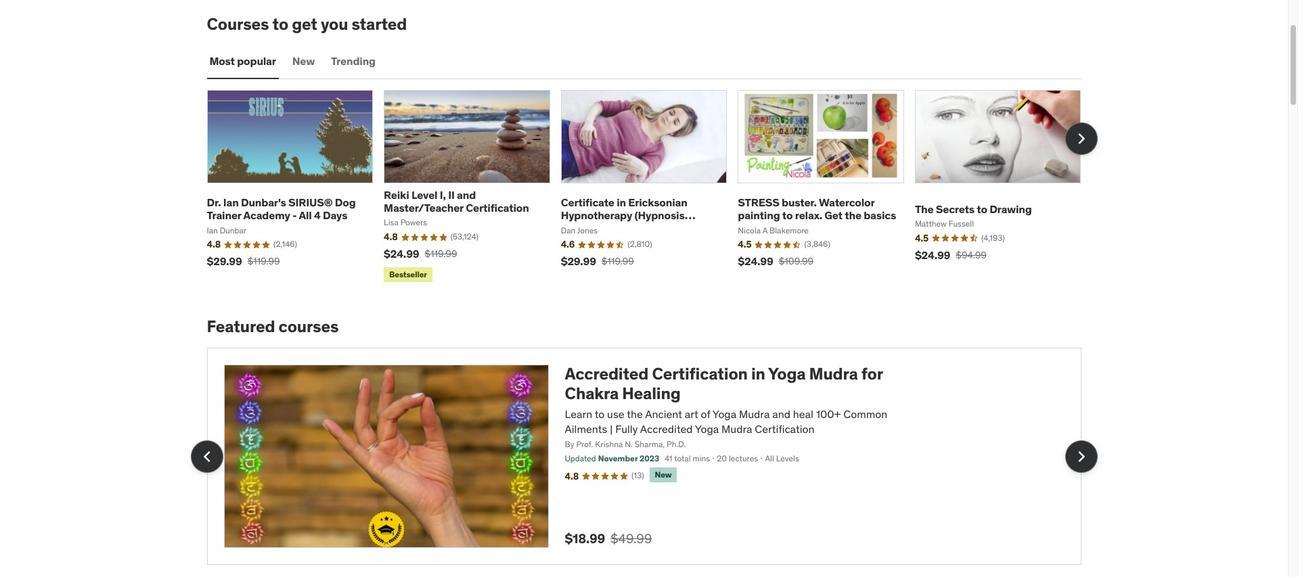 Task type: vqa. For each thing, say whether or not it's contained in the screenshot.
bottom Mudra
yes



Task type: locate. For each thing, give the bounding box(es) containing it.
the inside stress buster. watercolor painting to relax. get the basics
[[845, 209, 862, 222]]

dr. ian dunbar's sirius® dog trainer academy - all 4 days link
[[207, 196, 356, 222]]

yoga up heal
[[769, 364, 806, 385]]

0 horizontal spatial all
[[299, 209, 312, 222]]

20 lectures
[[717, 454, 758, 464]]

to left relax.
[[783, 209, 793, 222]]

hypnotherapy
[[561, 209, 632, 222]]

certificate
[[561, 196, 615, 209]]

certification right "ii" on the left
[[466, 201, 529, 215]]

-
[[293, 209, 297, 222]]

0 horizontal spatial the
[[627, 407, 643, 421]]

in inside accredited certification in yoga mudra for chakra healing learn to use the ancient art of yoga mudra and heal 100+ common ailments | fully accredited yoga mudra certification by prof. krishna n. sharma, ph.d.
[[752, 364, 766, 385]]

$18.99 $49.99
[[565, 531, 652, 547]]

in inside certificate in ericksonian hypnotherapy (hypnosis training)
[[617, 196, 626, 209]]

accredited
[[565, 364, 649, 385], [640, 423, 693, 436]]

2 vertical spatial certification
[[755, 423, 815, 436]]

yoga
[[769, 364, 806, 385], [713, 407, 737, 421], [695, 423, 719, 436]]

all left levels
[[765, 454, 774, 464]]

watercolor
[[819, 196, 875, 209]]

1 horizontal spatial and
[[773, 407, 791, 421]]

100+
[[816, 407, 841, 421]]

0 horizontal spatial and
[[457, 188, 476, 202]]

carousel element containing accredited certification in yoga mudra for chakra healing
[[191, 348, 1098, 565]]

0 horizontal spatial certification
[[466, 201, 529, 215]]

mins
[[693, 454, 710, 464]]

yoga right of
[[713, 407, 737, 421]]

(13)
[[632, 471, 644, 481]]

certification
[[466, 201, 529, 215], [652, 364, 748, 385], [755, 423, 815, 436]]

training)
[[561, 222, 605, 235]]

mudra up 20 lectures
[[722, 423, 753, 436]]

ailments
[[565, 423, 608, 436]]

and left heal
[[773, 407, 791, 421]]

to inside stress buster. watercolor painting to relax. get the basics
[[783, 209, 793, 222]]

0 vertical spatial new
[[292, 54, 315, 68]]

previous image
[[196, 446, 218, 468]]

days
[[323, 209, 348, 222]]

1 horizontal spatial new
[[655, 470, 672, 480]]

0 vertical spatial carousel element
[[207, 90, 1098, 285]]

1 horizontal spatial all
[[765, 454, 774, 464]]

carousel element
[[207, 90, 1098, 285], [191, 348, 1098, 565]]

the up fully
[[627, 407, 643, 421]]

mudra up 'lectures'
[[739, 407, 770, 421]]

ian
[[223, 196, 239, 209]]

relax.
[[795, 209, 823, 222]]

all right -
[[299, 209, 312, 222]]

featured
[[207, 316, 275, 337]]

2 vertical spatial mudra
[[722, 423, 753, 436]]

all levels
[[765, 454, 800, 464]]

academy
[[243, 209, 290, 222]]

updated
[[565, 454, 596, 464]]

new
[[292, 54, 315, 68], [655, 470, 672, 480]]

to left the use
[[595, 407, 605, 421]]

total
[[675, 454, 691, 464]]

you
[[321, 14, 348, 35]]

by
[[565, 440, 575, 450]]

1 horizontal spatial certification
[[652, 364, 748, 385]]

mudra
[[810, 364, 858, 385], [739, 407, 770, 421], [722, 423, 753, 436]]

0 vertical spatial and
[[457, 188, 476, 202]]

updated november 2023
[[565, 454, 660, 464]]

0 vertical spatial certification
[[466, 201, 529, 215]]

courses to get you started
[[207, 14, 407, 35]]

all
[[299, 209, 312, 222], [765, 454, 774, 464]]

2023
[[640, 454, 660, 464]]

accredited up the use
[[565, 364, 649, 385]]

0 vertical spatial accredited
[[565, 364, 649, 385]]

most
[[210, 54, 235, 68]]

buster.
[[782, 196, 817, 209]]

reiki
[[384, 188, 409, 202]]

stress
[[738, 196, 780, 209]]

0 vertical spatial in
[[617, 196, 626, 209]]

4
[[314, 209, 321, 222]]

41
[[665, 454, 673, 464]]

0 horizontal spatial new
[[292, 54, 315, 68]]

1 vertical spatial certification
[[652, 364, 748, 385]]

and
[[457, 188, 476, 202], [773, 407, 791, 421]]

certification inside reiki level i, ii and master/teacher certification
[[466, 201, 529, 215]]

master/teacher
[[384, 201, 464, 215]]

mudra left for at the right of page
[[810, 364, 858, 385]]

1 vertical spatial and
[[773, 407, 791, 421]]

1 vertical spatial the
[[627, 407, 643, 421]]

stress buster. watercolor painting to relax. get the basics
[[738, 196, 897, 222]]

the
[[845, 209, 862, 222], [627, 407, 643, 421]]

1 horizontal spatial the
[[845, 209, 862, 222]]

the right get
[[845, 209, 862, 222]]

november
[[598, 454, 638, 464]]

levels
[[776, 454, 800, 464]]

new down 41
[[655, 470, 672, 480]]

in
[[617, 196, 626, 209], [752, 364, 766, 385]]

0 horizontal spatial in
[[617, 196, 626, 209]]

1 horizontal spatial in
[[752, 364, 766, 385]]

certification up of
[[652, 364, 748, 385]]

dr. ian dunbar's sirius® dog trainer academy - all 4 days
[[207, 196, 356, 222]]

common
[[844, 407, 888, 421]]

courses
[[207, 14, 269, 35]]

get
[[825, 209, 843, 222]]

to
[[273, 14, 288, 35], [977, 202, 988, 216], [783, 209, 793, 222], [595, 407, 605, 421]]

carousel element containing reiki level i, ii and master/teacher certification
[[207, 90, 1098, 285]]

0 vertical spatial all
[[299, 209, 312, 222]]

1 vertical spatial carousel element
[[191, 348, 1098, 565]]

|
[[610, 423, 613, 436]]

0 vertical spatial the
[[845, 209, 862, 222]]

chakra
[[565, 383, 619, 404]]

new down get
[[292, 54, 315, 68]]

accredited down ancient at the bottom
[[640, 423, 693, 436]]

courses
[[279, 316, 339, 337]]

and right "ii" on the left
[[457, 188, 476, 202]]

new inside "button"
[[292, 54, 315, 68]]

next image
[[1071, 128, 1092, 150]]

yoga down of
[[695, 423, 719, 436]]

0 vertical spatial mudra
[[810, 364, 858, 385]]

certification down heal
[[755, 423, 815, 436]]

1 vertical spatial in
[[752, 364, 766, 385]]



Task type: describe. For each thing, give the bounding box(es) containing it.
accredited certification in yoga mudra for chakra healing learn to use the ancient art of yoga mudra and heal 100+ common ailments | fully accredited yoga mudra certification by prof. krishna n. sharma, ph.d.
[[565, 364, 888, 450]]

for
[[862, 364, 883, 385]]

fully
[[616, 423, 638, 436]]

get
[[292, 14, 317, 35]]

dunbar's
[[241, 196, 286, 209]]

ph.d.
[[667, 440, 686, 450]]

1 vertical spatial accredited
[[640, 423, 693, 436]]

sirius®
[[288, 196, 333, 209]]

started
[[352, 14, 407, 35]]

heal
[[793, 407, 814, 421]]

trending button
[[328, 45, 378, 78]]

of
[[701, 407, 711, 421]]

prof.
[[576, 440, 593, 450]]

most popular
[[210, 54, 276, 68]]

to left get
[[273, 14, 288, 35]]

4.8
[[565, 470, 579, 483]]

lectures
[[729, 454, 758, 464]]

level
[[412, 188, 438, 202]]

1 vertical spatial new
[[655, 470, 672, 480]]

reiki level i, ii and master/teacher certification
[[384, 188, 529, 215]]

41 total mins
[[665, 454, 710, 464]]

krishna
[[595, 440, 623, 450]]

1 vertical spatial all
[[765, 454, 774, 464]]

to inside accredited certification in yoga mudra for chakra healing learn to use the ancient art of yoga mudra and heal 100+ common ailments | fully accredited yoga mudra certification by prof. krishna n. sharma, ph.d.
[[595, 407, 605, 421]]

0 vertical spatial yoga
[[769, 364, 806, 385]]

learn
[[565, 407, 593, 421]]

20
[[717, 454, 727, 464]]

new button
[[290, 45, 318, 78]]

stress buster. watercolor painting to relax. get the basics link
[[738, 196, 897, 222]]

drawing
[[990, 202, 1032, 216]]

dog
[[335, 196, 356, 209]]

secrets
[[936, 202, 975, 216]]

use
[[607, 407, 625, 421]]

$49.99
[[611, 531, 652, 547]]

2 horizontal spatial certification
[[755, 423, 815, 436]]

ericksonian
[[629, 196, 688, 209]]

trainer
[[207, 209, 241, 222]]

next image
[[1071, 446, 1092, 468]]

painting
[[738, 209, 780, 222]]

and inside accredited certification in yoga mudra for chakra healing learn to use the ancient art of yoga mudra and heal 100+ common ailments | fully accredited yoga mudra certification by prof. krishna n. sharma, ph.d.
[[773, 407, 791, 421]]

$18.99
[[565, 531, 605, 547]]

i,
[[440, 188, 446, 202]]

most popular button
[[207, 45, 279, 78]]

the
[[915, 202, 934, 216]]

1 vertical spatial mudra
[[739, 407, 770, 421]]

2 vertical spatial yoga
[[695, 423, 719, 436]]

1 vertical spatial yoga
[[713, 407, 737, 421]]

dr.
[[207, 196, 221, 209]]

the secrets to drawing
[[915, 202, 1032, 216]]

trending
[[331, 54, 376, 68]]

and inside reiki level i, ii and master/teacher certification
[[457, 188, 476, 202]]

the inside accredited certification in yoga mudra for chakra healing learn to use the ancient art of yoga mudra and heal 100+ common ailments | fully accredited yoga mudra certification by prof. krishna n. sharma, ph.d.
[[627, 407, 643, 421]]

to right the secrets
[[977, 202, 988, 216]]

sharma,
[[635, 440, 665, 450]]

(hypnosis
[[635, 209, 685, 222]]

popular
[[237, 54, 276, 68]]

n.
[[625, 440, 633, 450]]

basics
[[864, 209, 897, 222]]

certificate in ericksonian hypnotherapy (hypnosis training) link
[[561, 196, 696, 235]]

the secrets to drawing link
[[915, 202, 1032, 216]]

reiki level i, ii and master/teacher certification link
[[384, 188, 529, 215]]

healing
[[622, 383, 681, 404]]

all inside the dr. ian dunbar's sirius® dog trainer academy - all 4 days
[[299, 209, 312, 222]]

ancient
[[645, 407, 682, 421]]

featured courses
[[207, 316, 339, 337]]

ii
[[448, 188, 455, 202]]

art
[[685, 407, 699, 421]]

certificate in ericksonian hypnotherapy (hypnosis training)
[[561, 196, 688, 235]]



